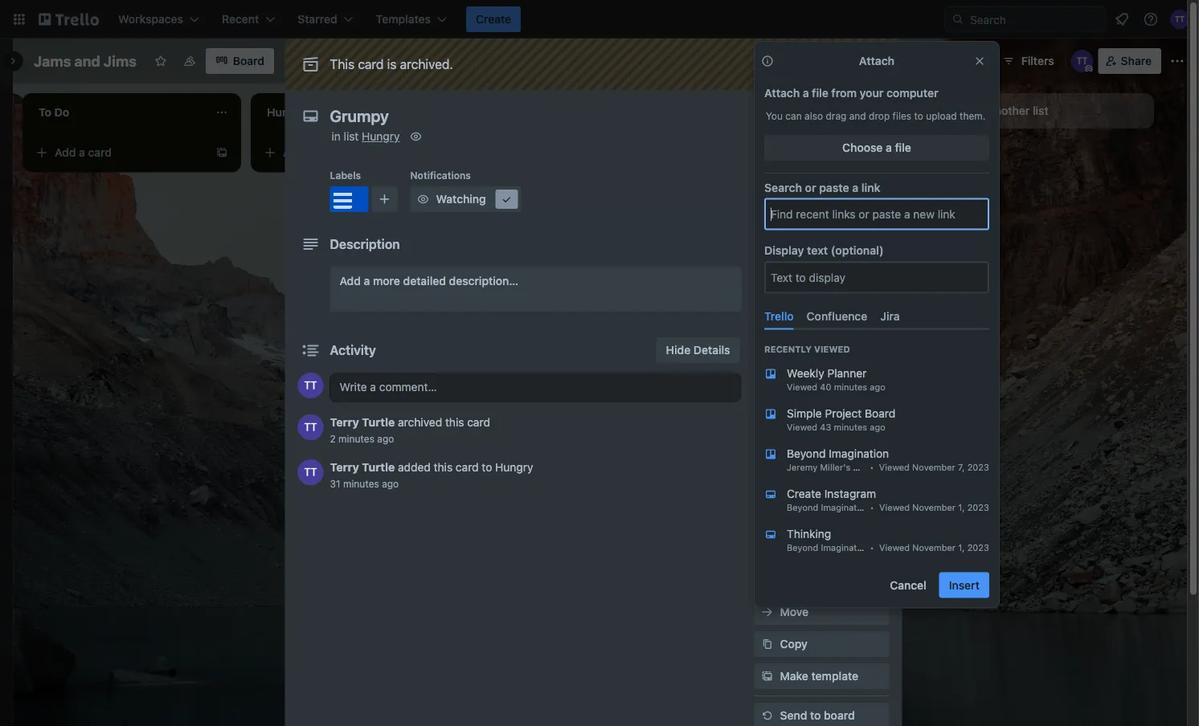 Task type: describe. For each thing, give the bounding box(es) containing it.
this card is archived.
[[330, 57, 453, 72]]

beyond imagination
[[787, 447, 889, 460]]

add to card
[[754, 163, 809, 174]]

sm image for labels
[[759, 217, 775, 233]]

file for attach
[[812, 86, 828, 100]]

1, inside create instagram beyond imagination • viewed november 1, 2023
[[958, 502, 965, 513]]

mark as good idea
[[780, 509, 879, 522]]

recently
[[764, 344, 812, 354]]

3 add a card from the left
[[739, 146, 796, 159]]

add another list button
[[935, 93, 1154, 129]]

your
[[860, 86, 884, 100]]

thinking option
[[751, 520, 1002, 560]]

simple project board option
[[751, 399, 1002, 439]]

viewed inside "simple project board viewed 43 minutes ago"
[[787, 422, 817, 432]]

you can also drag and drop files to upload them.
[[766, 110, 986, 121]]

custom fields
[[780, 379, 856, 392]]

to inside the terry turtle added this card to hungry 31 minutes ago
[[482, 461, 492, 474]]

can
[[785, 110, 802, 121]]

search or paste a link
[[764, 181, 881, 194]]

to right files
[[914, 110, 923, 121]]

mark
[[780, 509, 807, 522]]

november inside thinking beyond imagination • viewed november 1, 2023
[[912, 542, 956, 553]]

files
[[893, 110, 911, 121]]

jeremy
[[787, 462, 818, 473]]

make template link
[[754, 664, 889, 690]]

notifications
[[410, 170, 471, 181]]

details
[[693, 344, 730, 357]]

add inside button
[[964, 104, 986, 117]]

link
[[861, 181, 881, 194]]

sm image for cover
[[759, 346, 775, 362]]

board
[[824, 709, 855, 722]]

custom
[[780, 379, 821, 392]]

mark as good idea button
[[754, 503, 889, 529]]

watching button
[[410, 186, 521, 212]]

add another list
[[964, 104, 1049, 117]]

search image
[[952, 13, 964, 26]]

trello.board image inside beyond imagination option
[[764, 448, 777, 461]]

copy link
[[754, 632, 889, 657]]

0 notifications image
[[1112, 10, 1132, 29]]

sm image for watching
[[415, 191, 431, 207]]

choose
[[842, 141, 883, 154]]

good
[[825, 509, 853, 522]]

another
[[989, 104, 1030, 117]]

file for choose
[[895, 141, 911, 154]]

actions
[[754, 583, 790, 594]]

color: blue, title: none image
[[330, 186, 368, 212]]

november inside create instagram beyond imagination • viewed november 1, 2023
[[912, 502, 956, 513]]

added
[[398, 461, 431, 474]]

minutes inside weekly planner viewed 40 minutes ago
[[834, 382, 867, 392]]

sm image for checklist
[[759, 249, 775, 265]]

2 minutes ago link
[[330, 433, 394, 444]]

make
[[780, 670, 808, 683]]

them.
[[960, 110, 986, 121]]

weekly
[[787, 366, 824, 380]]

minutes inside "simple project board viewed 43 minutes ago"
[[834, 422, 867, 432]]

cancel button
[[880, 573, 936, 598]]

weekly planner viewed 40 minutes ago
[[787, 366, 885, 392]]

miller's
[[820, 462, 851, 473]]

move
[[780, 606, 809, 619]]

ago inside the terry turtle added this card to hungry 31 minutes ago
[[382, 478, 399, 489]]

Search or paste a link field
[[766, 200, 988, 229]]

computer
[[886, 86, 938, 100]]

trello.board image for simple
[[764, 408, 777, 421]]

hungry inside the terry turtle added this card to hungry 31 minutes ago
[[495, 461, 533, 474]]

create from template… image
[[900, 146, 913, 159]]

send to board
[[780, 709, 855, 722]]

close popover image
[[973, 55, 986, 68]]

custom fields button
[[754, 378, 889, 394]]

copy
[[780, 638, 808, 651]]

board link
[[206, 48, 274, 74]]

text
[[807, 244, 828, 257]]

sm image for copy
[[759, 636, 775, 653]]

insert button
[[939, 573, 989, 598]]

2
[[330, 433, 336, 444]]

31 minutes ago link
[[330, 478, 399, 489]]

2 add a card button from the left
[[257, 140, 437, 166]]

add button button
[[754, 535, 889, 561]]

1 vertical spatial list
[[344, 130, 359, 143]]

idea
[[856, 509, 879, 522]]

template
[[811, 670, 858, 683]]

7,
[[958, 462, 965, 473]]

add a card button for create from template… icon
[[714, 140, 894, 166]]

dates
[[780, 282, 811, 296]]

sm image for make template
[[759, 669, 775, 685]]

hide
[[666, 344, 691, 357]]

simple
[[787, 407, 822, 420]]

detailed
[[403, 274, 446, 288]]

sm image inside watching "button"
[[499, 191, 515, 207]]

jira
[[880, 310, 900, 323]]

november inside beyond imagination option
[[912, 462, 955, 473]]

fields
[[824, 379, 856, 392]]

also
[[804, 110, 823, 121]]

make template
[[780, 670, 858, 683]]

jams
[[34, 52, 71, 70]]

43
[[820, 422, 831, 432]]

search
[[764, 181, 802, 194]]

archived.
[[400, 57, 453, 72]]

0 vertical spatial power-
[[754, 420, 788, 432]]

beyond inside thinking beyond imagination • viewed november 1, 2023
[[787, 542, 818, 553]]

is
[[387, 57, 397, 72]]

beyond imagination option
[[751, 439, 1002, 479]]

this for archived
[[445, 416, 464, 429]]

1 horizontal spatial and
[[849, 110, 866, 121]]

0 horizontal spatial labels
[[330, 170, 361, 181]]

31
[[330, 478, 340, 489]]

jeremy miller's workspace
[[787, 462, 898, 473]]

project
[[825, 407, 862, 420]]

open information menu image
[[1143, 11, 1159, 27]]

primary element
[[0, 0, 1199, 39]]

share
[[1121, 54, 1152, 68]]

1 vertical spatial labels
[[780, 218, 815, 231]]

members
[[780, 186, 830, 199]]

imagination inside option
[[829, 447, 889, 460]]

40
[[820, 382, 831, 392]]

attach for attach a file from your computer
[[764, 86, 800, 100]]

add a card button for create from template… image
[[29, 140, 209, 166]]

workspace visible image
[[183, 55, 196, 68]]

display
[[764, 244, 804, 257]]

add button
[[780, 541, 839, 555]]



Task type: vqa. For each thing, say whether or not it's contained in the screenshot.
Hide
yes



Task type: locate. For each thing, give the bounding box(es) containing it.
turtle
[[362, 416, 395, 429], [362, 461, 395, 474]]

simple project board viewed 43 minutes ago
[[787, 407, 895, 432]]

automation
[[754, 485, 809, 496]]

sm image down actions
[[759, 604, 775, 620]]

sm image for send to board
[[759, 708, 775, 724]]

file up also
[[812, 86, 828, 100]]

1, up insert
[[958, 542, 965, 553]]

attach up you
[[764, 86, 800, 100]]

2 vertical spatial 2023
[[967, 542, 989, 553]]

• inside beyond imagination option
[[870, 462, 874, 473]]

list inside button
[[1033, 104, 1049, 117]]

add power-ups link
[[754, 437, 889, 463]]

beyond down thinking
[[787, 542, 818, 553]]

trello.board image
[[764, 368, 777, 381], [764, 408, 777, 421], [764, 448, 777, 461]]

to up the search
[[776, 163, 785, 174]]

1 november from the top
[[912, 462, 955, 473]]

sm image up display
[[759, 217, 775, 233]]

minutes inside the terry turtle added this card to hungry 31 minutes ago
[[343, 478, 379, 489]]

viewed inside create instagram beyond imagination • viewed november 1, 2023
[[879, 502, 910, 513]]

1 terry from the top
[[330, 416, 359, 429]]

labels up color: blue, title: none icon
[[330, 170, 361, 181]]

1 vertical spatial beyond
[[787, 502, 818, 513]]

labels
[[330, 170, 361, 181], [780, 218, 815, 231]]

0 vertical spatial ups
[[788, 420, 806, 432]]

1 add a card from the left
[[55, 146, 112, 159]]

1 horizontal spatial board
[[865, 407, 895, 420]]

to right added
[[482, 461, 492, 474]]

0 horizontal spatial add a card button
[[29, 140, 209, 166]]

add a card for second add a card button from right
[[283, 146, 340, 159]]

terry inside terry turtle archived this card 2 minutes ago
[[330, 416, 359, 429]]

turtle up "2 minutes ago" link
[[362, 416, 395, 429]]

power-
[[754, 420, 788, 432], [804, 443, 842, 456]]

trello.board image inside weekly planner option
[[764, 368, 777, 381]]

0 vertical spatial board
[[233, 54, 264, 68]]

0 vertical spatial create
[[476, 12, 511, 26]]

beyond inside option
[[787, 447, 826, 460]]

1 horizontal spatial ups
[[842, 443, 863, 456]]

list right in
[[344, 130, 359, 143]]

attachment button
[[754, 309, 889, 334]]

thinking beyond imagination • viewed november 1, 2023
[[787, 527, 989, 553]]

add a card button
[[29, 140, 209, 166], [257, 140, 437, 166], [714, 140, 894, 166]]

2 trello.card image from the top
[[764, 528, 777, 541]]

sm image left send
[[759, 708, 775, 724]]

2 1, from the top
[[958, 542, 965, 553]]

2 vertical spatial imagination
[[821, 542, 870, 553]]

1 horizontal spatial add a card button
[[257, 140, 437, 166]]

terry turtle added this card to hungry 31 minutes ago
[[330, 461, 533, 489]]

1 vertical spatial turtle
[[362, 461, 395, 474]]

create instagram beyond imagination • viewed november 1, 2023
[[787, 487, 989, 513]]

0 vertical spatial list
[[1033, 104, 1049, 117]]

0 horizontal spatial add a card
[[55, 146, 112, 159]]

list right another
[[1033, 104, 1049, 117]]

sm image right hungry link
[[408, 129, 424, 145]]

sm image
[[408, 129, 424, 145], [499, 191, 515, 207], [759, 346, 775, 362], [759, 604, 775, 620], [759, 669, 775, 685], [759, 708, 775, 724]]

0 vertical spatial 1,
[[958, 502, 965, 513]]

and inside text box
[[74, 52, 100, 70]]

add a more detailed description…
[[340, 274, 518, 288]]

card inside terry turtle archived this card 2 minutes ago
[[467, 416, 490, 429]]

beyond up thinking
[[787, 502, 818, 513]]

sm image inside move "link"
[[759, 604, 775, 620]]

attach up the your
[[859, 54, 895, 68]]

• inside create instagram beyond imagination • viewed november 1, 2023
[[870, 502, 874, 513]]

3 add a card button from the left
[[714, 140, 894, 166]]

2023 right 7,
[[967, 462, 989, 473]]

viewed up cancel
[[879, 542, 910, 553]]

1 vertical spatial november
[[912, 502, 956, 513]]

1 vertical spatial •
[[870, 502, 874, 513]]

imagination inside create instagram beyond imagination • viewed november 1, 2023
[[821, 502, 870, 513]]

• inside thinking beyond imagination • viewed november 1, 2023
[[870, 542, 874, 553]]

beyond up jeremy
[[787, 447, 826, 460]]

terry up "31"
[[330, 461, 359, 474]]

hide details link
[[656, 338, 740, 363]]

terry for archived this card
[[330, 416, 359, 429]]

2023 inside create instagram beyond imagination • viewed november 1, 2023
[[967, 502, 989, 513]]

sm image down notifications
[[415, 191, 431, 207]]

add
[[964, 104, 986, 117], [55, 146, 76, 159], [283, 146, 304, 159], [739, 146, 761, 159], [754, 163, 773, 174], [340, 274, 361, 288], [780, 443, 801, 456], [780, 541, 801, 555]]

None text field
[[322, 101, 852, 130]]

this
[[330, 57, 355, 72]]

imagination inside thinking beyond imagination • viewed november 1, 2023
[[821, 542, 870, 553]]

ago up simple project board option
[[870, 382, 885, 392]]

2 vertical spatial beyond
[[787, 542, 818, 553]]

hungry link
[[362, 130, 400, 143]]

sm image right the watching
[[499, 191, 515, 207]]

minutes down project at the right of the page
[[834, 422, 867, 432]]

dates button
[[754, 276, 889, 302]]

trello
[[764, 310, 794, 323]]

terry
[[330, 416, 359, 429], [330, 461, 359, 474]]

minutes
[[834, 382, 867, 392], [834, 422, 867, 432], [338, 433, 374, 444], [343, 478, 379, 489]]

0 horizontal spatial file
[[812, 86, 828, 100]]

1 trello.card image from the top
[[764, 488, 777, 501]]

viewed inside beyond imagination option
[[879, 462, 910, 473]]

recently viewed list box
[[751, 359, 1002, 560]]

checklist
[[780, 250, 829, 264]]

november left 7,
[[912, 462, 955, 473]]

minutes right the 2
[[338, 433, 374, 444]]

(optional)
[[831, 244, 884, 257]]

1, inside thinking beyond imagination • viewed november 1, 2023
[[958, 542, 965, 553]]

1 vertical spatial board
[[865, 407, 895, 420]]

1 vertical spatial 2023
[[967, 502, 989, 513]]

upload
[[926, 110, 957, 121]]

recently viewed
[[764, 344, 850, 354]]

0 vertical spatial and
[[74, 52, 100, 70]]

2023 inside beyond imagination option
[[967, 462, 989, 473]]

terry turtle (terryturtle) image
[[1170, 10, 1189, 29], [1071, 50, 1094, 72], [298, 373, 323, 399], [298, 415, 323, 440], [298, 460, 323, 485]]

filters
[[1021, 54, 1054, 68]]

sm image left cover at the right top
[[759, 346, 775, 362]]

create button
[[466, 6, 521, 32]]

create inside button
[[476, 12, 511, 26]]

trello.board image for weekly
[[764, 368, 777, 381]]

•
[[870, 462, 874, 473], [870, 502, 874, 513], [870, 542, 874, 553]]

weekly planner option
[[751, 359, 1002, 399]]

sm image inside labels link
[[759, 217, 775, 233]]

3 2023 from the top
[[967, 542, 989, 553]]

trello.board image inside simple project board option
[[764, 408, 777, 421]]

create from template… image
[[215, 146, 228, 159]]

imagination down good
[[821, 542, 870, 553]]

this for added
[[434, 461, 453, 474]]

activity
[[330, 343, 376, 358]]

1 vertical spatial power-
[[804, 443, 842, 456]]

attach
[[859, 54, 895, 68], [764, 86, 800, 100]]

1 horizontal spatial file
[[895, 141, 911, 154]]

power- down simple
[[754, 420, 788, 432]]

1 • from the top
[[870, 462, 874, 473]]

sm image inside make template link
[[759, 669, 775, 685]]

viewed inside thinking beyond imagination • viewed november 1, 2023
[[879, 542, 910, 553]]

1 vertical spatial terry
[[330, 461, 359, 474]]

2 vertical spatial november
[[912, 542, 956, 553]]

filters button
[[997, 48, 1059, 74]]

and left jims
[[74, 52, 100, 70]]

1 vertical spatial attach
[[764, 86, 800, 100]]

1 vertical spatial trello.card image
[[764, 528, 777, 541]]

instagram
[[824, 487, 876, 500]]

labels link
[[754, 212, 889, 238]]

trello.card image for create
[[764, 488, 777, 501]]

switch to… image
[[11, 11, 27, 27]]

0 vertical spatial hungry
[[362, 130, 400, 143]]

• down instagram
[[870, 502, 874, 513]]

2 november from the top
[[912, 502, 956, 513]]

as
[[810, 509, 822, 522]]

drop
[[869, 110, 890, 121]]

jims
[[104, 52, 137, 70]]

1,
[[958, 502, 965, 513], [958, 542, 965, 553]]

sm image for move
[[759, 604, 775, 620]]

2 vertical spatial trello.board image
[[764, 448, 777, 461]]

tab list
[[758, 303, 996, 330]]

trello.card image inside thinking option
[[764, 528, 777, 541]]

0 horizontal spatial and
[[74, 52, 100, 70]]

to right send
[[810, 709, 821, 722]]

description…
[[449, 274, 518, 288]]

Search field
[[964, 7, 1105, 31]]

1 2023 from the top
[[967, 462, 989, 473]]

card inside the terry turtle added this card to hungry 31 minutes ago
[[456, 461, 479, 474]]

2 turtle from the top
[[362, 461, 395, 474]]

0 vertical spatial trello.board image
[[764, 368, 777, 381]]

trello.card image
[[764, 488, 777, 501], [764, 528, 777, 541]]

sm image
[[759, 185, 775, 201], [415, 191, 431, 207], [759, 217, 775, 233], [759, 249, 775, 265], [759, 636, 775, 653]]

ago up 31 minutes ago link
[[377, 433, 394, 444]]

november
[[912, 462, 955, 473], [912, 502, 956, 513], [912, 542, 956, 553]]

planner
[[827, 366, 867, 380]]

viewed down weekly
[[787, 382, 817, 392]]

turtle up 31 minutes ago link
[[362, 461, 395, 474]]

trello.card image inside create instagram option
[[764, 488, 777, 501]]

2 • from the top
[[870, 502, 874, 513]]

create inside create instagram beyond imagination • viewed november 1, 2023
[[787, 487, 821, 500]]

share button
[[1098, 48, 1161, 74]]

trello.board image down recently
[[764, 368, 777, 381]]

cover link
[[754, 341, 889, 366]]

sm image inside copy link
[[759, 636, 775, 653]]

2 beyond from the top
[[787, 502, 818, 513]]

minutes down planner
[[834, 382, 867, 392]]

1 vertical spatial this
[[434, 461, 453, 474]]

0 horizontal spatial list
[[344, 130, 359, 143]]

beyond inside create instagram beyond imagination • viewed november 1, 2023
[[787, 502, 818, 513]]

more info image
[[761, 55, 774, 68]]

Display text (optional) field
[[766, 263, 988, 292]]

turtle for archived this card
[[362, 416, 395, 429]]

add power-ups
[[780, 443, 863, 456]]

card
[[358, 57, 384, 72], [88, 146, 112, 159], [316, 146, 340, 159], [773, 146, 796, 159], [788, 163, 809, 174], [467, 416, 490, 429], [456, 461, 479, 474]]

0 horizontal spatial attach
[[764, 86, 800, 100]]

0 horizontal spatial power-
[[754, 420, 788, 432]]

create for create
[[476, 12, 511, 26]]

create for create instagram beyond imagination • viewed november 1, 2023
[[787, 487, 821, 500]]

1 vertical spatial ups
[[842, 443, 863, 456]]

ago inside weekly planner viewed 40 minutes ago
[[870, 382, 885, 392]]

trello.card image for thinking
[[764, 528, 777, 541]]

minutes inside terry turtle archived this card 2 minutes ago
[[338, 433, 374, 444]]

2 horizontal spatial add a card
[[739, 146, 796, 159]]

0 vertical spatial file
[[812, 86, 828, 100]]

0 vertical spatial labels
[[330, 170, 361, 181]]

this right added
[[434, 461, 453, 474]]

sm image inside cover link
[[759, 346, 775, 362]]

1, down 7,
[[958, 502, 965, 513]]

create instagram option
[[751, 479, 1002, 520]]

sm image for members
[[759, 185, 775, 201]]

1 turtle from the top
[[362, 416, 395, 429]]

show menu image
[[1169, 53, 1185, 69]]

attach for attach
[[859, 54, 895, 68]]

terry turtle archived this card 2 minutes ago
[[330, 416, 490, 444]]

sm image down add to card on the right top
[[759, 185, 775, 201]]

board inside "simple project board viewed 43 minutes ago"
[[865, 407, 895, 420]]

terry up the 2
[[330, 416, 359, 429]]

add a card for create from template… image's add a card button
[[55, 146, 112, 159]]

choose a file element
[[764, 135, 989, 161]]

thinking
[[787, 527, 831, 540]]

1 vertical spatial create
[[787, 487, 821, 500]]

board left customize views icon at the top of page
[[233, 54, 264, 68]]

ago inside terry turtle archived this card 2 minutes ago
[[377, 433, 394, 444]]

0 vertical spatial beyond
[[787, 447, 826, 460]]

automation image
[[968, 48, 991, 71]]

sm image inside the checklist link
[[759, 249, 775, 265]]

trello.board image down power-ups
[[764, 448, 777, 461]]

star or unstar board image
[[154, 55, 167, 68]]

2 add a card from the left
[[283, 146, 340, 159]]

0 vertical spatial •
[[870, 462, 874, 473]]

0 vertical spatial terry
[[330, 416, 359, 429]]

terry inside the terry turtle added this card to hungry 31 minutes ago
[[330, 461, 359, 474]]

labels up display
[[780, 218, 815, 231]]

2023 up insert
[[967, 542, 989, 553]]

1 horizontal spatial power-
[[804, 443, 842, 456]]

sm image inside watching "button"
[[415, 191, 431, 207]]

sm image left copy
[[759, 636, 775, 653]]

ups down simple
[[788, 420, 806, 432]]

hungry
[[362, 130, 400, 143], [495, 461, 533, 474]]

imagination up jeremy miller's workspace
[[829, 447, 889, 460]]

board
[[233, 54, 264, 68], [865, 407, 895, 420]]

0 horizontal spatial hungry
[[362, 130, 400, 143]]

paste
[[819, 181, 849, 194]]

1 vertical spatial imagination
[[821, 502, 870, 513]]

1 vertical spatial and
[[849, 110, 866, 121]]

1 horizontal spatial add a card
[[283, 146, 340, 159]]

or
[[805, 181, 816, 194]]

turtle inside terry turtle archived this card 2 minutes ago
[[362, 416, 395, 429]]

2 trello.board image from the top
[[764, 408, 777, 421]]

send
[[780, 709, 807, 722]]

2 terry from the top
[[330, 461, 359, 474]]

ups up jeremy miller's workspace
[[842, 443, 863, 456]]

1 vertical spatial trello.board image
[[764, 408, 777, 421]]

tab list containing trello
[[758, 303, 996, 330]]

add a more detailed description… link
[[330, 267, 741, 312]]

viewed
[[814, 344, 850, 354], [787, 382, 817, 392], [787, 422, 817, 432], [879, 462, 910, 473], [879, 502, 910, 513], [879, 542, 910, 553]]

and
[[74, 52, 100, 70], [849, 110, 866, 121]]

1 horizontal spatial attach
[[859, 54, 895, 68]]

Board name text field
[[26, 48, 145, 74]]

viewed right idea
[[879, 502, 910, 513]]

create
[[476, 12, 511, 26], [787, 487, 821, 500]]

viewed down simple
[[787, 422, 817, 432]]

file
[[812, 86, 828, 100], [895, 141, 911, 154]]

board down weekly planner option
[[865, 407, 895, 420]]

turtle for added this card to hungry
[[362, 461, 395, 474]]

customize views image
[[282, 53, 298, 69]]

button
[[804, 541, 839, 555]]

sm image inside members link
[[759, 185, 775, 201]]

file down files
[[895, 141, 911, 154]]

move link
[[754, 600, 889, 625]]

1 beyond from the top
[[787, 447, 826, 460]]

3 beyond from the top
[[787, 542, 818, 553]]

• up create instagram option
[[870, 462, 874, 473]]

0 horizontal spatial ups
[[788, 420, 806, 432]]

you
[[766, 110, 783, 121]]

a
[[803, 86, 809, 100], [886, 141, 892, 154], [79, 146, 85, 159], [307, 146, 313, 159], [764, 146, 770, 159], [852, 181, 859, 194], [364, 274, 370, 288]]

1 add a card button from the left
[[29, 140, 209, 166]]

2023 down • viewed november 7, 2023
[[967, 502, 989, 513]]

viewed up planner
[[814, 344, 850, 354]]

add a card
[[55, 146, 112, 159], [283, 146, 340, 159], [739, 146, 796, 159]]

ago up beyond imagination option
[[870, 422, 885, 432]]

power- up miller's
[[804, 443, 842, 456]]

3 • from the top
[[870, 542, 874, 553]]

this right archived
[[445, 416, 464, 429]]

turtle inside the terry turtle added this card to hungry 31 minutes ago
[[362, 461, 395, 474]]

sm image inside 'send to board' link
[[759, 708, 775, 724]]

viewed inside weekly planner viewed 40 minutes ago
[[787, 382, 817, 392]]

0 horizontal spatial board
[[233, 54, 264, 68]]

sm image left checklist
[[759, 249, 775, 265]]

choose a file
[[842, 141, 911, 154]]

description
[[330, 237, 400, 252]]

terry turtle (terryturtle) image inside primary element
[[1170, 10, 1189, 29]]

3 trello.board image from the top
[[764, 448, 777, 461]]

2 horizontal spatial add a card button
[[714, 140, 894, 166]]

0 vertical spatial attach
[[859, 54, 895, 68]]

attach a file from your computer
[[764, 86, 938, 100]]

1 horizontal spatial labels
[[780, 218, 815, 231]]

imagination down instagram
[[821, 502, 870, 513]]

viewed up create instagram beyond imagination • viewed november 1, 2023
[[879, 462, 910, 473]]

november up cancel
[[912, 542, 956, 553]]

and right drag
[[849, 110, 866, 121]]

0 vertical spatial 2023
[[967, 462, 989, 473]]

this inside the terry turtle added this card to hungry 31 minutes ago
[[434, 461, 453, 474]]

this
[[445, 416, 464, 429], [434, 461, 453, 474]]

sm image left make
[[759, 669, 775, 685]]

ago down added
[[382, 478, 399, 489]]

0 horizontal spatial create
[[476, 12, 511, 26]]

workspace
[[853, 462, 898, 473]]

Write a comment text field
[[330, 373, 741, 402]]

trello.board image left simple
[[764, 408, 777, 421]]

confluence
[[807, 310, 867, 323]]

in
[[332, 130, 341, 143]]

1 vertical spatial hungry
[[495, 461, 533, 474]]

november down • viewed november 7, 2023
[[912, 502, 956, 513]]

1 1, from the top
[[958, 502, 965, 513]]

0 vertical spatial imagination
[[829, 447, 889, 460]]

1 vertical spatial 1,
[[958, 542, 965, 553]]

2 vertical spatial •
[[870, 542, 874, 553]]

insert
[[949, 579, 980, 592]]

terry for added this card to hungry
[[330, 461, 359, 474]]

1 trello.board image from the top
[[764, 368, 777, 381]]

0 vertical spatial turtle
[[362, 416, 395, 429]]

1 horizontal spatial list
[[1033, 104, 1049, 117]]

2 2023 from the top
[[967, 502, 989, 513]]

0 vertical spatial this
[[445, 416, 464, 429]]

• down idea
[[870, 542, 874, 553]]

1 horizontal spatial create
[[787, 487, 821, 500]]

minutes right "31"
[[343, 478, 379, 489]]

power-ups
[[754, 420, 806, 432]]

1 horizontal spatial hungry
[[495, 461, 533, 474]]

display text (optional)
[[764, 244, 884, 257]]

from
[[831, 86, 857, 100]]

0 vertical spatial november
[[912, 462, 955, 473]]

0 vertical spatial trello.card image
[[764, 488, 777, 501]]

this inside terry turtle archived this card 2 minutes ago
[[445, 416, 464, 429]]

3 november from the top
[[912, 542, 956, 553]]

ago inside "simple project board viewed 43 minutes ago"
[[870, 422, 885, 432]]

1 vertical spatial file
[[895, 141, 911, 154]]

2023 inside thinking beyond imagination • viewed november 1, 2023
[[967, 542, 989, 553]]

send to board link
[[754, 703, 889, 727]]



